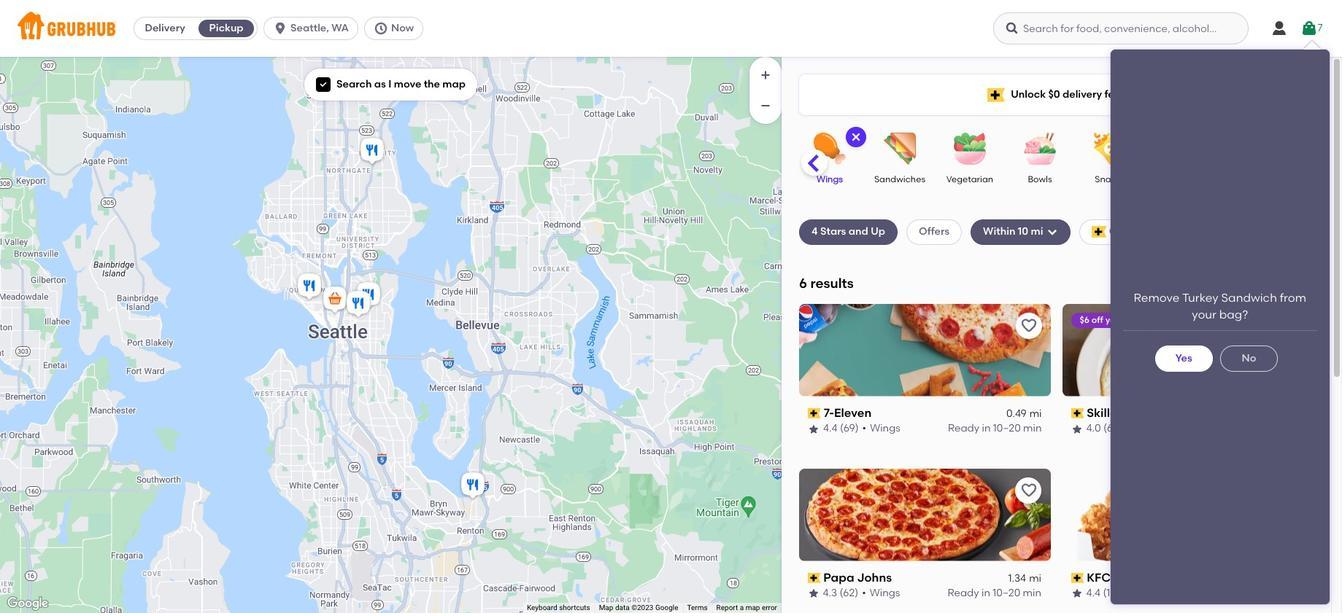 Task type: locate. For each thing, give the bounding box(es) containing it.
4.4 for 4.4 (1806)
[[1086, 588, 1100, 600]]

0 horizontal spatial 4.4
[[823, 423, 837, 435]]

map right a
[[746, 604, 760, 612]]

search as i move the map
[[336, 78, 466, 90]]

1 vertical spatial 4.4
[[1086, 588, 1100, 600]]

ready in 10–20 min down kfc link
[[1211, 588, 1305, 600]]

remove
[[1134, 291, 1180, 305]]

grubhub plus flag logo image for grubhub+
[[1091, 227, 1106, 238]]

wings down wings image
[[817, 174, 843, 185]]

unlock
[[1011, 88, 1046, 101]]

0 vertical spatial glazed
[[1166, 299, 1196, 310]]

glazed down turkey sandwich
[[1166, 351, 1196, 361]]

subscription pass image left papa on the right of the page
[[808, 574, 821, 584]]

0 horizontal spatial grubhub plus flag logo image
[[987, 88, 1005, 102]]

•
[[862, 423, 866, 435], [862, 588, 866, 600], [1136, 588, 1140, 600]]

svg image left now
[[374, 21, 388, 36]]

(halal)
[[1257, 299, 1292, 310], [1138, 364, 1173, 374]]

turkey sandwich
[[1138, 333, 1221, 346]]

avocado toast with egg link
[[1138, 267, 1211, 294]]

0 vertical spatial (halal)
[[1257, 299, 1292, 310]]

skillet diner @ capitol hill logo image
[[1062, 304, 1314, 397]]

4.4 down kfc
[[1086, 588, 1100, 600]]

capitol
[[1172, 406, 1215, 420]]

0 vertical spatial grubhub plus flag logo image
[[987, 88, 1005, 102]]

toast
[[1184, 267, 1211, 279]]

1 vertical spatial glazed
[[1166, 351, 1196, 361]]

avocado inside avocado toast with egg
[[1138, 267, 1182, 279]]

pickup
[[209, 22, 243, 34]]

homemade
[[1252, 43, 1303, 53]]

papa johns
[[824, 571, 892, 585]]

the
[[424, 78, 440, 90]]

bacon
[[1138, 43, 1165, 53], [1228, 299, 1255, 310], [1228, 351, 1255, 361], [1178, 364, 1205, 374]]

1 maple glazed turkey bacon (halal) from the top
[[1138, 299, 1292, 310]]

bacon avocado
[[1178, 364, 1248, 374]]

grubhub plus flag logo image
[[987, 88, 1005, 102], [1091, 227, 1106, 238]]

• right (69)
[[862, 423, 866, 435]]

ready in 10–20 min for 7-eleven
[[948, 423, 1042, 435]]

0 horizontal spatial sandwich
[[1172, 333, 1221, 346]]

avocado left eggs
[[1170, 43, 1208, 53]]

seattle,
[[291, 22, 329, 34]]

1 horizontal spatial grubhub plus flag logo image
[[1091, 227, 1106, 238]]

sandwich
[[1221, 291, 1277, 305], [1172, 333, 1221, 346]]

vegetarian
[[946, 174, 993, 185]]

sandwich inside remove turkey sandwich from your bag?
[[1221, 291, 1277, 305]]

1 vertical spatial mi
[[1029, 408, 1042, 420]]

keyboard shortcuts
[[527, 604, 590, 612]]

wings down johns
[[870, 588, 900, 600]]

svg image inside the seattle, wa button
[[273, 21, 288, 36]]

7-eleven logo image
[[799, 304, 1051, 397]]

(halal) up the $23.75
[[1257, 299, 1292, 310]]

svg image inside 7 'button'
[[1300, 20, 1318, 37]]

1.34
[[1008, 573, 1027, 585]]

svg image
[[374, 21, 388, 36], [1046, 227, 1058, 238]]

star icon image left 4.3
[[808, 588, 820, 600]]

kfc logo image
[[1062, 469, 1314, 562]]

red robin image
[[458, 470, 487, 502]]

maple glazed turkey bacon (halal)
[[1138, 299, 1292, 310], [1138, 351, 1255, 374]]

0 vertical spatial mi
[[1031, 226, 1043, 238]]

maple up bread in the right of the page
[[1138, 351, 1164, 361]]

in
[[982, 423, 991, 435], [982, 588, 991, 600], [1245, 588, 1254, 600]]

report a map error
[[716, 604, 777, 612]]

papa johns logo image
[[799, 469, 1051, 562]]

4.0 (667)
[[1086, 423, 1128, 435]]

save this restaurant image
[[1020, 317, 1037, 335]]

1 vertical spatial grubhub plus flag logo image
[[1091, 227, 1106, 238]]

ready in 10–20 min down 1.34
[[948, 588, 1042, 600]]

2 glazed from the top
[[1166, 351, 1196, 361]]

mi right 1.34
[[1029, 573, 1042, 585]]

maple up the of
[[1138, 299, 1164, 310]]

seattle, wa button
[[264, 17, 364, 40]]

0 horizontal spatial (halal)
[[1138, 364, 1173, 374]]

now
[[391, 22, 414, 34]]

save this restaurant image
[[1283, 317, 1300, 335], [1020, 482, 1037, 500]]

glazed up $15+
[[1166, 299, 1196, 310]]

• right (62) on the bottom right
[[862, 588, 866, 600]]

avocado left gluten- in the bottom of the page
[[1211, 364, 1248, 374]]

0 vertical spatial svg image
[[374, 21, 388, 36]]

4.4 (1806)
[[1086, 588, 1132, 600]]

within
[[983, 226, 1015, 238]]

min for 7-eleven
[[1023, 423, 1042, 435]]

mi right 10
[[1031, 226, 1043, 238]]

1 horizontal spatial 4.4
[[1086, 588, 1100, 600]]

subscription pass image inside skillet diner @ capitol hill link
[[1071, 409, 1084, 419]]

ready for papa johns
[[948, 588, 979, 600]]

map
[[442, 78, 466, 90], [746, 604, 760, 612]]

error
[[762, 604, 777, 612]]

homemade bagels
[[1138, 43, 1303, 66]]

(1806)
[[1103, 588, 1132, 600]]

wings down kfc link
[[1143, 588, 1174, 600]]

ready in 10–20 min down 0.49
[[948, 423, 1042, 435]]

1 vertical spatial maple glazed turkey bacon (halal)
[[1138, 351, 1255, 374]]

maple
[[1138, 299, 1164, 310], [1138, 351, 1164, 361]]

©2023
[[631, 604, 653, 612]]

0 vertical spatial save this restaurant image
[[1283, 317, 1300, 335]]

star icon image left 4.4 (69) at right bottom
[[808, 424, 820, 435]]

ready in 10–20 min
[[948, 423, 1042, 435], [948, 588, 1042, 600], [1211, 588, 1305, 600]]

your right off
[[1105, 315, 1124, 325]]

map right the "the"
[[442, 78, 466, 90]]

• wings down johns
[[862, 588, 900, 600]]

bread
[[1138, 376, 1163, 387]]

skillet diner @ capitol hill
[[1087, 406, 1236, 420]]

• wings for papa johns
[[862, 588, 900, 600]]

svg image inside remove turkey sandwich from your bag? tooltip
[[1247, 334, 1258, 346]]

min
[[1023, 423, 1042, 435], [1023, 588, 1042, 600], [1286, 588, 1305, 600]]

sandwich up bag?
[[1221, 291, 1277, 305]]

keyboard shortcuts button
[[527, 604, 590, 614]]

sandwiches
[[874, 174, 925, 185]]

star icon image for 4.4 (1806)
[[1071, 588, 1083, 600]]

subscription pass image left skillet
[[1071, 409, 1084, 419]]

your left bag?
[[1192, 308, 1217, 322]]

and
[[849, 226, 868, 238]]

1 horizontal spatial svg image
[[1046, 227, 1058, 238]]

0 horizontal spatial svg image
[[374, 21, 388, 36]]

• wings for 7-eleven
[[862, 423, 900, 435]]

star icon image down subscription pass image
[[1071, 588, 1083, 600]]

1 horizontal spatial sandwich
[[1221, 291, 1277, 305]]

0 vertical spatial maple glazed turkey bacon (halal)
[[1138, 299, 1292, 310]]

$23.75
[[1277, 333, 1307, 346]]

0 vertical spatial map
[[442, 78, 466, 90]]

google
[[655, 604, 678, 612]]

skillet
[[1087, 406, 1121, 420]]

svg image right 10
[[1046, 227, 1058, 238]]

0 horizontal spatial map
[[442, 78, 466, 90]]

eleven
[[834, 406, 872, 420]]

4.4 for 4.4 (69)
[[823, 423, 837, 435]]

0 vertical spatial maple
[[1138, 299, 1164, 310]]

1 vertical spatial sandwich
[[1172, 333, 1221, 346]]

(69)
[[840, 423, 859, 435]]

subscription pass image
[[1071, 574, 1084, 584]]

grubhub plus flag logo image left unlock
[[987, 88, 1005, 102]]

turkey sandwich link
[[1138, 333, 1221, 346]]

wings for 4.4 (1806)
[[1143, 588, 1174, 600]]

1 vertical spatial maple
[[1138, 351, 1164, 361]]

0 vertical spatial avocado
[[1170, 43, 1208, 53]]

wings right (69)
[[870, 423, 900, 435]]

sandwiches image
[[874, 133, 925, 165]]

up
[[871, 226, 885, 238]]

bag?
[[1219, 308, 1248, 322]]

search
[[336, 78, 372, 90]]

6
[[799, 275, 807, 292]]

minus icon image
[[758, 99, 773, 113]]

keyboard
[[527, 604, 557, 612]]

0 vertical spatial 4.4
[[823, 423, 837, 435]]

sandwich up the yes
[[1172, 333, 1221, 346]]

2 vertical spatial avocado
[[1211, 364, 1248, 374]]

0 horizontal spatial save this restaurant image
[[1020, 482, 1037, 500]]

save this restaurant button for papa johns
[[1015, 478, 1042, 504]]

1 horizontal spatial map
[[746, 604, 760, 612]]

subscription pass image
[[808, 409, 821, 419], [1071, 409, 1084, 419], [808, 574, 821, 584]]

4.4 down 7-
[[823, 423, 837, 435]]

cafe
[[1310, 174, 1331, 185]]

grubhub plus flag logo image left grubhub+
[[1091, 227, 1106, 238]]

1 maple from the top
[[1138, 299, 1164, 310]]

2 vertical spatial mi
[[1029, 573, 1042, 585]]

shortcuts
[[559, 604, 590, 612]]

star icon image left 4.0
[[1071, 424, 1083, 435]]

subscription pass image for skillet diner @ capitol hill
[[1071, 409, 1084, 419]]

avocado for maple glazed turkey bacon (halal)
[[1211, 364, 1248, 374]]

wings for 4.3 (62)
[[870, 588, 900, 600]]

(halal) up bread in the right of the page
[[1138, 364, 1173, 374]]

• wings right (69)
[[862, 423, 900, 435]]

• for eleven
[[862, 423, 866, 435]]

mi
[[1031, 226, 1043, 238], [1029, 408, 1042, 420], [1029, 573, 1042, 585]]

1 vertical spatial map
[[746, 604, 760, 612]]

avocado up the egg
[[1138, 267, 1182, 279]]

svg image
[[1271, 20, 1288, 37], [1300, 20, 1318, 37], [273, 21, 288, 36], [1005, 21, 1019, 36], [319, 80, 328, 89], [850, 131, 862, 143], [1247, 334, 1258, 346]]

4.3 (62)
[[823, 588, 859, 600]]

kfc image
[[294, 271, 324, 303]]

0 vertical spatial sandwich
[[1221, 291, 1277, 305]]

eggs
[[1213, 43, 1234, 53]]

main navigation navigation
[[0, 0, 1342, 57]]

subscription pass image left 7-
[[808, 409, 821, 419]]

1 horizontal spatial your
[[1192, 308, 1217, 322]]

kfc link
[[1071, 570, 1305, 587]]

4.4
[[823, 423, 837, 435], [1086, 588, 1100, 600]]

(62)
[[840, 588, 859, 600]]

ready
[[948, 423, 979, 435], [948, 588, 979, 600], [1211, 588, 1243, 600]]

unlock $0 delivery fees
[[1011, 88, 1125, 101]]

wings
[[817, 174, 843, 185], [870, 423, 900, 435], [870, 588, 900, 600], [1143, 588, 1174, 600]]

1 glazed from the top
[[1166, 299, 1196, 310]]

move
[[394, 78, 421, 90]]

subscription pass image for 7-eleven
[[808, 409, 821, 419]]

fees
[[1104, 88, 1125, 101]]

save this restaurant button for 7-eleven
[[1015, 313, 1042, 339]]

star icon image
[[808, 424, 820, 435], [1071, 424, 1083, 435], [808, 588, 820, 600], [1071, 588, 1083, 600]]

avocado
[[1170, 43, 1208, 53], [1138, 267, 1182, 279], [1211, 364, 1248, 374]]

glazed inside maple glazed turkey bacon (halal)
[[1166, 351, 1196, 361]]

mi right 0.49
[[1029, 408, 1042, 420]]

1 vertical spatial (halal)
[[1138, 364, 1173, 374]]

• wings
[[862, 423, 900, 435], [862, 588, 900, 600], [1136, 588, 1174, 600]]

1 vertical spatial avocado
[[1138, 267, 1182, 279]]

7 eleven image
[[320, 284, 349, 316]]



Task type: vqa. For each thing, say whether or not it's contained in the screenshot.
with
yes



Task type: describe. For each thing, give the bounding box(es) containing it.
4
[[812, 226, 818, 238]]

google image
[[4, 595, 52, 614]]

wings image
[[804, 133, 855, 165]]

grubhub plus flag logo image for unlock $0 delivery fees
[[987, 88, 1005, 102]]

yes button
[[1155, 346, 1213, 372]]

i
[[388, 78, 391, 90]]

johns
[[857, 571, 892, 585]]

0.49
[[1006, 408, 1027, 420]]

turkey inside remove turkey sandwich from your bag?
[[1182, 291, 1219, 305]]

star icon image for 4.4 (69)
[[808, 424, 820, 435]]

in for johns
[[982, 588, 991, 600]]

cafe image
[[1295, 133, 1342, 165]]

subscription pass image for papa johns
[[808, 574, 821, 584]]

10–20 for papa johns
[[993, 588, 1021, 600]]

bacon avocado eggs (2)
[[1138, 43, 1247, 53]]

map
[[599, 604, 613, 612]]

4 stars and up
[[812, 226, 885, 238]]

gluten-
[[1254, 364, 1286, 374]]

snacks image
[[1084, 133, 1136, 165]]

Search for food, convenience, alcohol... search field
[[993, 12, 1249, 45]]

off
[[1092, 315, 1103, 325]]

delivery button
[[134, 17, 196, 40]]

vegetarian image
[[944, 133, 995, 165]]

delivery
[[1063, 88, 1102, 101]]

pickup button
[[196, 17, 257, 40]]

a
[[740, 604, 744, 612]]

terms link
[[687, 604, 708, 612]]

grubhub+
[[1109, 226, 1160, 238]]

4.0
[[1086, 423, 1101, 435]]

1 horizontal spatial save this restaurant image
[[1283, 317, 1300, 335]]

star icon image for 4.3 (62)
[[808, 588, 820, 600]]

• wings down kfc link
[[1136, 588, 1174, 600]]

avocado toast with egg
[[1138, 267, 1211, 294]]

of
[[1152, 315, 1160, 325]]

now button
[[364, 17, 429, 40]]

wings for 4.4 (69)
[[870, 423, 900, 435]]

within 10 mi
[[983, 226, 1043, 238]]

in for eleven
[[982, 423, 991, 435]]

skillet diner @ capitol hill image
[[343, 289, 373, 321]]

diner
[[1124, 406, 1155, 420]]

1 vertical spatial svg image
[[1046, 227, 1058, 238]]

@
[[1158, 406, 1169, 420]]

gluten-free bread
[[1138, 364, 1304, 387]]

(2)
[[1236, 43, 1247, 53]]

2 maple from the top
[[1138, 351, 1164, 361]]

1 vertical spatial save this restaurant image
[[1020, 482, 1037, 500]]

4.4 (69)
[[823, 423, 859, 435]]

mi for papa johns
[[1029, 573, 1042, 585]]

7-
[[824, 406, 834, 420]]

hill
[[1218, 406, 1236, 420]]

report
[[716, 604, 738, 612]]

your inside remove turkey sandwich from your bag?
[[1192, 308, 1217, 322]]

1 horizontal spatial (halal)
[[1257, 299, 1292, 310]]

papa johns image
[[354, 280, 383, 312]]

10
[[1018, 226, 1028, 238]]

svg image inside now "button"
[[374, 21, 388, 36]]

data
[[615, 604, 630, 612]]

skillet diner @ capitol hill link
[[1071, 406, 1305, 422]]

snacks
[[1095, 174, 1125, 185]]

bacon inside maple glazed turkey bacon (halal)
[[1228, 351, 1255, 361]]

ready in 10–20 min for papa johns
[[948, 588, 1042, 600]]

$6 off your order of $15+
[[1080, 315, 1181, 325]]

stars
[[820, 226, 846, 238]]

turkey inside maple glazed turkey bacon (halal)
[[1198, 351, 1226, 361]]

seattle, wa
[[291, 22, 349, 34]]

map region
[[0, 0, 886, 614]]

bowls image
[[1014, 133, 1065, 165]]

plus icon image
[[758, 68, 773, 82]]

delivery
[[145, 22, 185, 34]]

$6
[[1080, 315, 1090, 325]]

kfc
[[1087, 571, 1111, 585]]

avocado for bacon
[[1170, 43, 1208, 53]]

0 horizontal spatial your
[[1105, 315, 1124, 325]]

no button
[[1220, 346, 1278, 372]]

• for johns
[[862, 588, 866, 600]]

with
[[1138, 282, 1158, 294]]

egg
[[1161, 282, 1180, 294]]

luciano's pizza & pasta (lake city way ne) image
[[357, 135, 386, 167]]

remove turkey sandwich from your bag?
[[1134, 291, 1306, 322]]

7 button
[[1300, 15, 1323, 42]]

remove turkey sandwich from your bag? tooltip
[[1111, 0, 1330, 605]]

(667)
[[1103, 423, 1128, 435]]

free
[[1286, 364, 1304, 374]]

7-eleven
[[824, 406, 872, 420]]

report a map error link
[[716, 604, 777, 612]]

mi for 7-eleven
[[1029, 408, 1042, 420]]

bowls
[[1028, 174, 1052, 185]]

offers
[[919, 226, 950, 238]]

bagels
[[1138, 56, 1166, 66]]

min for papa johns
[[1023, 588, 1042, 600]]

6 results
[[799, 275, 854, 292]]

• right "(1806)"
[[1136, 588, 1140, 600]]

order
[[1126, 315, 1149, 325]]

7
[[1318, 22, 1323, 34]]

results
[[810, 275, 854, 292]]

10–20 for 7-eleven
[[993, 423, 1021, 435]]

0.49 mi
[[1006, 408, 1042, 420]]

2 maple glazed turkey bacon (halal) from the top
[[1138, 351, 1255, 374]]

yes
[[1175, 353, 1192, 365]]

terms
[[687, 604, 708, 612]]

ready for 7-eleven
[[948, 423, 979, 435]]

papa
[[824, 571, 855, 585]]

1.34 mi
[[1008, 573, 1042, 585]]

no
[[1242, 353, 1256, 365]]

4.3
[[823, 588, 838, 600]]

star icon image for 4.0 (667)
[[1071, 424, 1083, 435]]

as
[[374, 78, 386, 90]]



